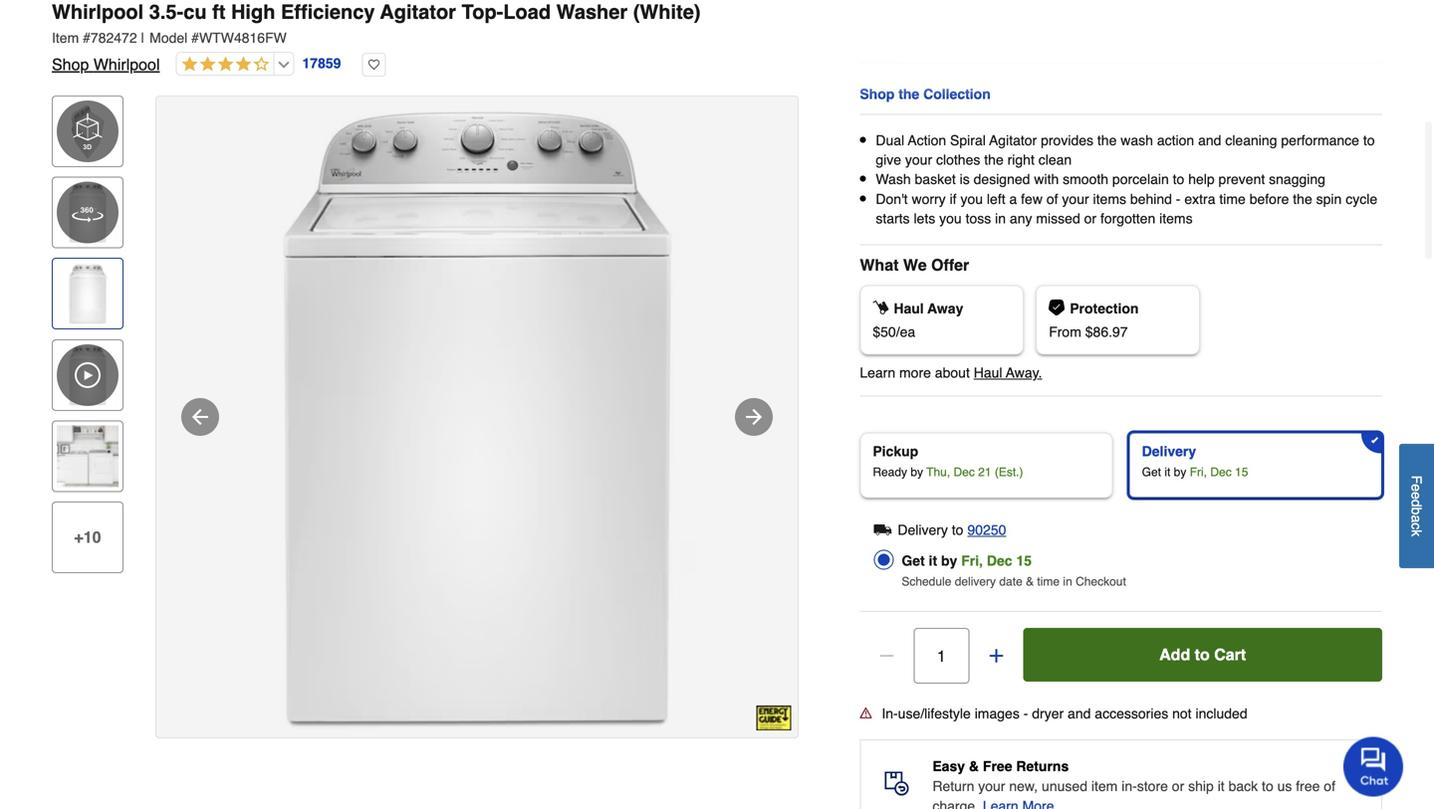 Task type: locate. For each thing, give the bounding box(es) containing it.
easy
[[932, 759, 965, 775]]

away down the offer at the top of page
[[927, 301, 963, 317]]

toss
[[966, 210, 991, 226]]

- left dryer
[[1023, 706, 1028, 722]]

1 horizontal spatial in
[[1063, 575, 1072, 589]]

shop
[[52, 55, 89, 74], [860, 86, 895, 102]]

dec inside get it by fri, dec 15 schedule delivery date & time in checkout
[[987, 553, 1012, 569]]

a
[[1009, 191, 1017, 207], [1409, 515, 1425, 523]]

0 vertical spatial items
[[1093, 191, 1126, 207]]

0 vertical spatial haul
[[894, 301, 924, 317]]

whirlpool down 782472
[[93, 55, 160, 74]]

1 horizontal spatial a
[[1409, 515, 1425, 523]]

2 horizontal spatial by
[[1174, 466, 1186, 479]]

fri, inside get it by fri, dec 15 schedule delivery date & time in checkout
[[961, 553, 983, 569]]

0 vertical spatial &
[[1026, 575, 1034, 589]]

unused
[[1042, 779, 1087, 795]]

dual action spiral agitator provides the wash action and cleaning performance to give your clothes the right clean wash basket is designed with smooth porcelain to help prevent snagging don't worry if you left a few of your items behind - extra time before the spin cycle starts lets you toss in any missed or forgotten items
[[876, 132, 1377, 226]]

by inside delivery get it by fri, dec 15
[[1174, 466, 1186, 479]]

is
[[960, 171, 970, 187]]

1 horizontal spatial agitator
[[989, 132, 1037, 148]]

whirlpool up 782472
[[52, 0, 144, 23]]

cycle
[[1346, 191, 1377, 207]]

1 vertical spatial agitator
[[989, 132, 1037, 148]]

1 horizontal spatial get
[[1142, 466, 1161, 479]]

1 horizontal spatial time
[[1219, 191, 1246, 207]]

heart outline image
[[362, 53, 386, 77]]

1 vertical spatial 15
[[1016, 553, 1032, 569]]

1 vertical spatial -
[[1023, 706, 1028, 722]]

.
[[1039, 365, 1042, 381]]

0 horizontal spatial #
[[83, 30, 91, 46]]

1 horizontal spatial 15
[[1235, 466, 1248, 479]]

provides
[[1041, 132, 1093, 148]]

17859
[[302, 55, 341, 71]]

&
[[1026, 575, 1034, 589], [969, 759, 979, 775]]

1 horizontal spatial -
[[1176, 191, 1181, 207]]

and
[[1198, 132, 1221, 148], [1068, 706, 1091, 722]]

0 vertical spatial delivery
[[1142, 444, 1196, 460]]

2 vertical spatial it
[[1218, 779, 1225, 795]]

1 vertical spatial fri,
[[961, 553, 983, 569]]

1 horizontal spatial shop
[[860, 86, 895, 102]]

0 vertical spatial agitator
[[380, 0, 456, 23]]

top-
[[462, 0, 503, 23]]

whirlpool 3.5-cu ft high efficiency agitator top-load washer (white) item # 782472 | model # wtw4816fw
[[52, 0, 701, 46]]

or right missed
[[1084, 210, 1097, 226]]

0 horizontal spatial haul
[[894, 301, 924, 317]]

haul up '$50/ea'
[[894, 301, 924, 317]]

to right add
[[1195, 646, 1210, 664]]

0 vertical spatial you
[[960, 191, 983, 207]]

|
[[141, 30, 145, 46]]

0 vertical spatial of
[[1046, 191, 1058, 207]]

0 horizontal spatial items
[[1093, 191, 1126, 207]]

1 vertical spatial in
[[1063, 575, 1072, 589]]

& inside the easy & free returns return your new, unused item in-store or ship it back to us free of charge.
[[969, 759, 979, 775]]

of inside dual action spiral agitator provides the wash action and cleaning performance to give your clothes the right clean wash basket is designed with smooth porcelain to help prevent snagging don't worry if you left a few of your items behind - extra time before the spin cycle starts lets you toss in any missed or forgotten items
[[1046, 191, 1058, 207]]

starts
[[876, 210, 910, 226]]

arrow left image
[[188, 405, 212, 429]]

15 inside get it by fri, dec 15 schedule delivery date & time in checkout
[[1016, 553, 1032, 569]]

& right date
[[1026, 575, 1034, 589]]

to left us
[[1262, 779, 1273, 795]]

thu,
[[926, 466, 950, 479]]

# down the cu
[[191, 30, 199, 46]]

0 horizontal spatial 15
[[1016, 553, 1032, 569]]

whirlpool inside whirlpool 3.5-cu ft high efficiency agitator top-load washer (white) item # 782472 | model # wtw4816fw
[[52, 0, 144, 23]]

in inside get it by fri, dec 15 schedule delivery date & time in checkout
[[1063, 575, 1072, 589]]

& left free
[[969, 759, 979, 775]]

0 vertical spatial a
[[1009, 191, 1017, 207]]

1 horizontal spatial dec
[[987, 553, 1012, 569]]

your down action
[[905, 152, 932, 168]]

1 horizontal spatial away
[[1006, 365, 1039, 381]]

time
[[1219, 191, 1246, 207], [1037, 575, 1060, 589]]

# right item at the left of the page
[[83, 30, 91, 46]]

3.5-
[[149, 0, 183, 23]]

1 horizontal spatial #
[[191, 30, 199, 46]]

it inside get it by fri, dec 15 schedule delivery date & time in checkout
[[929, 553, 937, 569]]

0 horizontal spatial delivery
[[898, 522, 948, 538]]

0 horizontal spatial dec
[[954, 466, 975, 479]]

fri, inside delivery get it by fri, dec 15
[[1190, 466, 1207, 479]]

a inside dual action spiral agitator provides the wash action and cleaning performance to give your clothes the right clean wash basket is designed with smooth porcelain to help prevent snagging don't worry if you left a few of your items behind - extra time before the spin cycle starts lets you toss in any missed or forgotten items
[[1009, 191, 1017, 207]]

haul right about
[[974, 365, 1002, 381]]

- left extra
[[1176, 191, 1181, 207]]

images
[[975, 706, 1020, 722]]

0 vertical spatial in
[[995, 210, 1006, 226]]

0 horizontal spatial -
[[1023, 706, 1028, 722]]

it
[[1164, 466, 1170, 479], [929, 553, 937, 569], [1218, 779, 1225, 795]]

agitator up right
[[989, 132, 1037, 148]]

1 vertical spatial away
[[1006, 365, 1039, 381]]

dec inside delivery get it by fri, dec 15
[[1210, 466, 1232, 479]]

0 horizontal spatial fri,
[[961, 553, 983, 569]]

delivery for get
[[1142, 444, 1196, 460]]

a inside f e e d b a c k button
[[1409, 515, 1425, 523]]

forgotten
[[1100, 210, 1155, 226]]

f e e d b a c k button
[[1399, 444, 1434, 568]]

you down if
[[939, 210, 962, 226]]

in inside dual action spiral agitator provides the wash action and cleaning performance to give your clothes the right clean wash basket is designed with smooth porcelain to help prevent snagging don't worry if you left a few of your items behind - extra time before the spin cycle starts lets you toss in any missed or forgotten items
[[995, 210, 1006, 226]]

store
[[1137, 779, 1168, 795]]

time down prevent
[[1219, 191, 1246, 207]]

0 horizontal spatial away
[[927, 301, 963, 317]]

0 horizontal spatial shop
[[52, 55, 89, 74]]

charge.
[[932, 799, 979, 810]]

1 horizontal spatial your
[[978, 779, 1005, 795]]

1 vertical spatial and
[[1068, 706, 1091, 722]]

0 vertical spatial time
[[1219, 191, 1246, 207]]

0 horizontal spatial of
[[1046, 191, 1058, 207]]

you right if
[[960, 191, 983, 207]]

items up the forgotten
[[1093, 191, 1126, 207]]

0 horizontal spatial by
[[911, 466, 923, 479]]

0 vertical spatial 15
[[1235, 466, 1248, 479]]

1 vertical spatial a
[[1409, 515, 1425, 523]]

e
[[1409, 484, 1425, 492], [1409, 492, 1425, 500]]

2 horizontal spatial it
[[1218, 779, 1225, 795]]

1 horizontal spatial and
[[1198, 132, 1221, 148]]

the down snagging
[[1293, 191, 1312, 207]]

0 vertical spatial and
[[1198, 132, 1221, 148]]

by
[[911, 466, 923, 479], [1174, 466, 1186, 479], [941, 553, 957, 569]]

ft
[[212, 0, 225, 23]]

1 horizontal spatial delivery
[[1142, 444, 1196, 460]]

by for 21
[[911, 466, 923, 479]]

2 horizontal spatial dec
[[1210, 466, 1232, 479]]

0 horizontal spatial a
[[1009, 191, 1017, 207]]

item
[[52, 30, 79, 46]]

1 vertical spatial &
[[969, 759, 979, 775]]

1 vertical spatial items
[[1159, 210, 1193, 226]]

dec
[[954, 466, 975, 479], [1210, 466, 1232, 479], [987, 553, 1012, 569]]

schedule
[[902, 575, 951, 589]]

haul
[[894, 301, 924, 317], [974, 365, 1002, 381]]

2 # from the left
[[191, 30, 199, 46]]

learn more about haul away .
[[860, 365, 1042, 381]]

and right action
[[1198, 132, 1221, 148]]

whirlpool  #wtw4816fw - thumbnail image
[[57, 263, 119, 325]]

0 vertical spatial shop
[[52, 55, 89, 74]]

your
[[905, 152, 932, 168], [1062, 191, 1089, 207], [978, 779, 1005, 795]]

1 vertical spatial time
[[1037, 575, 1060, 589]]

by inside get it by fri, dec 15 schedule delivery date & time in checkout
[[941, 553, 957, 569]]

or left ship
[[1172, 779, 1184, 795]]

& inside get it by fri, dec 15 schedule delivery date & time in checkout
[[1026, 575, 1034, 589]]

Stepper number input field with increment and decrement buttons number field
[[914, 628, 969, 684]]

add to cart
[[1159, 646, 1246, 664]]

us
[[1277, 779, 1292, 795]]

shop up dual
[[860, 86, 895, 102]]

0 horizontal spatial agitator
[[380, 0, 456, 23]]

0 vertical spatial away
[[927, 301, 963, 317]]

0 vertical spatial get
[[1142, 466, 1161, 479]]

0 horizontal spatial in
[[995, 210, 1006, 226]]

to left 90250 button
[[952, 522, 963, 538]]

1 horizontal spatial haul
[[974, 365, 1002, 381]]

accessories
[[1095, 706, 1168, 722]]

pickup
[[873, 444, 918, 460]]

shop whirlpool
[[52, 55, 160, 74]]

time right date
[[1037, 575, 1060, 589]]

your down free
[[978, 779, 1005, 795]]

in down left
[[995, 210, 1006, 226]]

0 horizontal spatial &
[[969, 759, 979, 775]]

0 vertical spatial -
[[1176, 191, 1181, 207]]

the left collection at the right of the page
[[898, 86, 919, 102]]

in left checkout on the right of the page
[[1063, 575, 1072, 589]]

to inside the add to cart button
[[1195, 646, 1210, 664]]

shop down item at the left of the page
[[52, 55, 89, 74]]

0 horizontal spatial it
[[929, 553, 937, 569]]

1 horizontal spatial of
[[1324, 779, 1335, 795]]

1 vertical spatial or
[[1172, 779, 1184, 795]]

0 horizontal spatial and
[[1068, 706, 1091, 722]]

cart
[[1214, 646, 1246, 664]]

0 horizontal spatial get
[[902, 553, 925, 569]]

$86.97
[[1085, 324, 1128, 340]]

to inside the easy & free returns return your new, unused item in-store or ship it back to us free of charge.
[[1262, 779, 1273, 795]]

1 horizontal spatial it
[[1164, 466, 1170, 479]]

1 vertical spatial haul
[[974, 365, 1002, 381]]

1 vertical spatial of
[[1324, 779, 1335, 795]]

+10 button
[[52, 502, 123, 574]]

90250
[[967, 522, 1006, 538]]

to right the "performance"
[[1363, 132, 1375, 148]]

missed
[[1036, 210, 1080, 226]]

ready
[[873, 466, 907, 479]]

0 horizontal spatial or
[[1084, 210, 1097, 226]]

by inside pickup ready by thu, dec 21 (est.)
[[911, 466, 923, 479]]

in
[[995, 210, 1006, 226], [1063, 575, 1072, 589]]

0 vertical spatial whirlpool
[[52, 0, 144, 23]]

easy & free returns return your new, unused item in-store or ship it back to us free of charge.
[[932, 759, 1335, 810]]

fri,
[[1190, 466, 1207, 479], [961, 553, 983, 569]]

agitator left top-
[[380, 0, 456, 23]]

your down smooth
[[1062, 191, 1089, 207]]

give
[[876, 152, 901, 168]]

away right about
[[1006, 365, 1039, 381]]

782472
[[91, 30, 137, 46]]

returns
[[1016, 759, 1069, 775]]

add
[[1159, 646, 1190, 664]]

1 horizontal spatial &
[[1026, 575, 1034, 589]]

- inside dual action spiral agitator provides the wash action and cleaning performance to give your clothes the right clean wash basket is designed with smooth porcelain to help prevent snagging don't worry if you left a few of your items behind - extra time before the spin cycle starts lets you toss in any missed or forgotten items
[[1176, 191, 1181, 207]]

0 horizontal spatial time
[[1037, 575, 1060, 589]]

plus image
[[986, 646, 1006, 666]]

and right dryer
[[1068, 706, 1091, 722]]

whirlpool
[[52, 0, 144, 23], [93, 55, 160, 74]]

about
[[935, 365, 970, 381]]

delivery
[[1142, 444, 1196, 460], [898, 522, 948, 538]]

1 horizontal spatial by
[[941, 553, 957, 569]]

action
[[908, 132, 946, 148]]

to
[[1363, 132, 1375, 148], [1173, 171, 1184, 187], [952, 522, 963, 538], [1195, 646, 1210, 664], [1262, 779, 1273, 795]]

option group
[[852, 425, 1390, 506]]

e up b
[[1409, 492, 1425, 500]]

worry
[[912, 191, 946, 207]]

free
[[1296, 779, 1320, 795]]

1 vertical spatial shop
[[860, 86, 895, 102]]

the left wash
[[1097, 132, 1117, 148]]

protection
[[1070, 301, 1139, 317]]

item number 7 8 2 4 7 2 and model number w t w 4 8 1 6 f w element
[[52, 28, 1382, 48]]

extra
[[1184, 191, 1215, 207]]

a right left
[[1009, 191, 1017, 207]]

don't
[[876, 191, 908, 207]]

if
[[950, 191, 957, 207]]

0 vertical spatial fri,
[[1190, 466, 1207, 479]]

or inside the easy & free returns return your new, unused item in-store or ship it back to us free of charge.
[[1172, 779, 1184, 795]]

get
[[1142, 466, 1161, 479], [902, 553, 925, 569]]

get inside get it by fri, dec 15 schedule delivery date & time in checkout
[[902, 553, 925, 569]]

any
[[1010, 210, 1032, 226]]

a up 'k' at the bottom of the page
[[1409, 515, 1425, 523]]

1 horizontal spatial fri,
[[1190, 466, 1207, 479]]

chat invite button image
[[1343, 736, 1404, 797]]

1 vertical spatial delivery
[[898, 522, 948, 538]]

delivery for to
[[898, 522, 948, 538]]

delivery inside delivery get it by fri, dec 15
[[1142, 444, 1196, 460]]

0 vertical spatial your
[[905, 152, 932, 168]]

dual
[[876, 132, 904, 148]]

it inside delivery get it by fri, dec 15
[[1164, 466, 1170, 479]]

in-use/lifestyle images - dryer and accessories not included
[[882, 706, 1247, 722]]

1 vertical spatial it
[[929, 553, 937, 569]]

1 horizontal spatial items
[[1159, 210, 1193, 226]]

0 vertical spatial or
[[1084, 210, 1097, 226]]

and inside dual action spiral agitator provides the wash action and cleaning performance to give your clothes the right clean wash basket is designed with smooth porcelain to help prevent snagging don't worry if you left a few of your items behind - extra time before the spin cycle starts lets you toss in any missed or forgotten items
[[1198, 132, 1221, 148]]

of right the free
[[1324, 779, 1335, 795]]

1 horizontal spatial or
[[1172, 779, 1184, 795]]

e up d
[[1409, 484, 1425, 492]]

of up missed
[[1046, 191, 1058, 207]]

1 vertical spatial get
[[902, 553, 925, 569]]

dec inside pickup ready by thu, dec 21 (est.)
[[954, 466, 975, 479]]

2 vertical spatial your
[[978, 779, 1005, 795]]

items down extra
[[1159, 210, 1193, 226]]

0 vertical spatial it
[[1164, 466, 1170, 479]]

dec for 21
[[954, 466, 975, 479]]

you
[[960, 191, 983, 207], [939, 210, 962, 226]]

0 horizontal spatial your
[[905, 152, 932, 168]]

whirlpool  #wtw4816fw - thumbnail2 image
[[57, 426, 119, 487]]

f e e d b a c k
[[1409, 476, 1425, 537]]

2 horizontal spatial your
[[1062, 191, 1089, 207]]

warning image
[[860, 708, 872, 720]]



Task type: vqa. For each thing, say whether or not it's contained in the screenshot.
the thumbnail
no



Task type: describe. For each thing, give the bounding box(es) containing it.
haul inside haul away $50/ea
[[894, 301, 924, 317]]

away inside haul away $50/ea
[[927, 301, 963, 317]]

with
[[1034, 171, 1059, 187]]

learn
[[860, 365, 895, 381]]

right
[[1007, 152, 1035, 168]]

smooth
[[1063, 171, 1108, 187]]

in-
[[1122, 779, 1137, 795]]

in-
[[882, 706, 898, 722]]

collection
[[923, 86, 991, 102]]

action
[[1157, 132, 1194, 148]]

dryer
[[1032, 706, 1064, 722]]

of inside the easy & free returns return your new, unused item in-store or ship it back to us free of charge.
[[1324, 779, 1335, 795]]

included
[[1195, 706, 1247, 722]]

behind
[[1130, 191, 1172, 207]]

porcelain
[[1112, 171, 1169, 187]]

d
[[1409, 500, 1425, 507]]

snagging
[[1269, 171, 1325, 187]]

1 vertical spatial whirlpool
[[93, 55, 160, 74]]

90250 button
[[967, 518, 1006, 542]]

energy guide image
[[756, 706, 791, 731]]

spin
[[1316, 191, 1342, 207]]

4.3 stars image
[[177, 56, 269, 74]]

lets
[[914, 210, 935, 226]]

k
[[1409, 530, 1425, 537]]

to left the help
[[1173, 171, 1184, 187]]

it inside the easy & free returns return your new, unused item in-store or ship it back to us free of charge.
[[1218, 779, 1225, 795]]

shop for shop the collection
[[860, 86, 895, 102]]

(white)
[[633, 0, 701, 23]]

before
[[1250, 191, 1289, 207]]

agitator inside whirlpool 3.5-cu ft high efficiency agitator top-load washer (white) item # 782472 | model # wtw4816fw
[[380, 0, 456, 23]]

more
[[899, 365, 931, 381]]

not
[[1172, 706, 1192, 722]]

ship
[[1188, 779, 1214, 795]]

minus image
[[877, 646, 897, 666]]

shop for shop whirlpool
[[52, 55, 89, 74]]

f
[[1409, 476, 1425, 484]]

from
[[1049, 324, 1081, 340]]

free
[[983, 759, 1012, 775]]

left
[[987, 191, 1005, 207]]

help
[[1188, 171, 1215, 187]]

delivery
[[955, 575, 996, 589]]

time inside get it by fri, dec 15 schedule delivery date & time in checkout
[[1037, 575, 1060, 589]]

delivery to 90250
[[898, 522, 1006, 538]]

what we offer
[[860, 256, 969, 274]]

date
[[999, 575, 1022, 589]]

1 vertical spatial your
[[1062, 191, 1089, 207]]

load
[[503, 0, 551, 23]]

protection plan filled image
[[1049, 300, 1065, 316]]

dec for 15
[[987, 553, 1012, 569]]

b
[[1409, 507, 1425, 515]]

add to cart button
[[1023, 628, 1382, 682]]

get it by fri, dec 15 schedule delivery date & time in checkout
[[902, 553, 1126, 589]]

checkout
[[1076, 575, 1126, 589]]

performance
[[1281, 132, 1359, 148]]

+10
[[74, 528, 101, 547]]

pickup ready by thu, dec 21 (est.)
[[873, 444, 1023, 479]]

protection from $86.97
[[1049, 301, 1139, 340]]

spiral
[[950, 132, 986, 148]]

use/lifestyle
[[898, 706, 971, 722]]

back
[[1228, 779, 1258, 795]]

time inside dual action spiral agitator provides the wash action and cleaning performance to give your clothes the right clean wash basket is designed with smooth porcelain to help prevent snagging don't worry if you left a few of your items behind - extra time before the spin cycle starts lets you toss in any missed or forgotten items
[[1219, 191, 1246, 207]]

arrow right image
[[742, 405, 766, 429]]

wtw4816fw
[[199, 30, 287, 46]]

basket
[[915, 171, 956, 187]]

return
[[932, 779, 974, 795]]

(est.)
[[995, 466, 1023, 479]]

designed
[[974, 171, 1030, 187]]

$50/ea
[[873, 324, 915, 340]]

21
[[978, 466, 991, 479]]

washer
[[556, 0, 628, 23]]

model
[[150, 30, 188, 46]]

wash
[[876, 171, 911, 187]]

1 vertical spatial you
[[939, 210, 962, 226]]

wash
[[1121, 132, 1153, 148]]

truck filled image
[[874, 521, 892, 539]]

option group containing pickup
[[852, 425, 1390, 506]]

or inside dual action spiral agitator provides the wash action and cleaning performance to give your clothes the right clean wash basket is designed with smooth porcelain to help prevent snagging don't worry if you left a few of your items behind - extra time before the spin cycle starts lets you toss in any missed or forgotten items
[[1084, 210, 1097, 226]]

new,
[[1009, 779, 1038, 795]]

few
[[1021, 191, 1043, 207]]

prevent
[[1218, 171, 1265, 187]]

shop the collection
[[860, 86, 991, 102]]

haul away $50/ea
[[873, 301, 963, 340]]

item
[[1091, 779, 1118, 795]]

get inside delivery get it by fri, dec 15
[[1142, 466, 1161, 479]]

efficiency
[[281, 0, 375, 23]]

15 inside delivery get it by fri, dec 15
[[1235, 466, 1248, 479]]

the up "designed"
[[984, 152, 1004, 168]]

by for 15
[[941, 553, 957, 569]]

your inside the easy & free returns return your new, unused item in-store or ship it back to us free of charge.
[[978, 779, 1005, 795]]

clean
[[1038, 152, 1072, 168]]

what
[[860, 256, 899, 274]]

2 e from the top
[[1409, 492, 1425, 500]]

agitator inside dual action spiral agitator provides the wash action and cleaning performance to give your clothes the right clean wash basket is designed with smooth porcelain to help prevent snagging don't worry if you left a few of your items behind - extra time before the spin cycle starts lets you toss in any missed or forgotten items
[[989, 132, 1037, 148]]

cu
[[183, 0, 207, 23]]

haul away filled image
[[873, 300, 889, 316]]

1 e from the top
[[1409, 484, 1425, 492]]

offer
[[931, 256, 969, 274]]

whirlpool  #wtw4816fw image
[[156, 97, 798, 738]]

1 # from the left
[[83, 30, 91, 46]]



